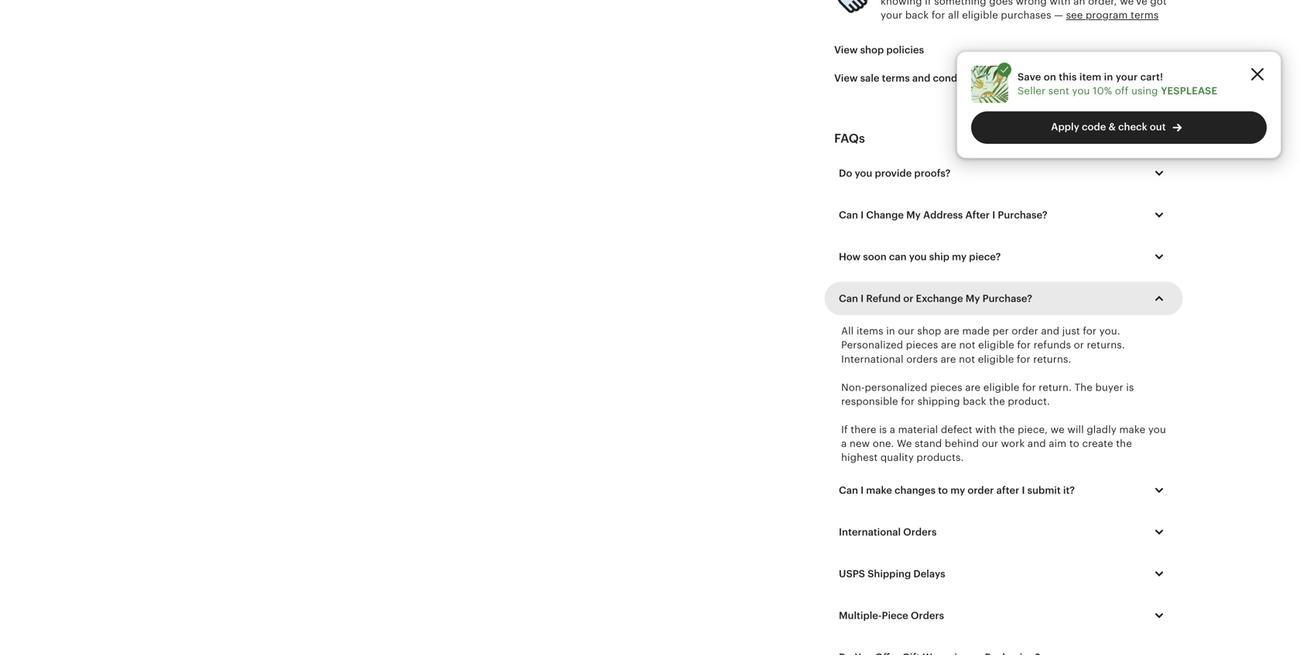 Task type: locate. For each thing, give the bounding box(es) containing it.
save
[[1018, 71, 1042, 83]]

1 vertical spatial my
[[966, 293, 980, 305]]

create
[[1083, 438, 1114, 450]]

0 vertical spatial my
[[907, 209, 921, 221]]

1 view from the top
[[835, 44, 858, 56]]

order left after
[[968, 485, 994, 496]]

to down will
[[1070, 438, 1080, 450]]

1 horizontal spatial to
[[1070, 438, 1080, 450]]

shipping
[[918, 396, 960, 408]]

view for view shop policies
[[835, 44, 858, 56]]

0 horizontal spatial our
[[898, 326, 915, 337]]

1 horizontal spatial or
[[1074, 340, 1085, 351]]

shop up sale at the right
[[861, 44, 884, 56]]

items
[[857, 326, 884, 337]]

international inside dropdown button
[[839, 527, 901, 538]]

terms right sale at the right
[[882, 72, 910, 84]]

0 horizontal spatial in
[[887, 326, 896, 337]]

1 vertical spatial make
[[866, 485, 892, 496]]

0 vertical spatial make
[[1120, 424, 1146, 436]]

our up orders
[[898, 326, 915, 337]]

do you provide proofs?
[[839, 168, 951, 179]]

0 vertical spatial can
[[839, 209, 858, 221]]

0 horizontal spatial a
[[841, 438, 847, 450]]

or down just
[[1074, 340, 1085, 351]]

1 horizontal spatial make
[[1120, 424, 1146, 436]]

purchase? up per
[[983, 293, 1033, 305]]

you inside if there is a material defect with the piece, we will gladly make you a new one. we stand behind our work and aim to create the highest quality products.
[[1149, 424, 1167, 436]]

or inside all items in our shop are made per order and just for you. personalized pieces are not eligible for refunds or returns. international orders are not eligible for returns.
[[1074, 340, 1085, 351]]

address
[[924, 209, 963, 221]]

3 can from the top
[[839, 485, 858, 496]]

my inside dropdown button
[[952, 251, 967, 263]]

my down products.
[[951, 485, 966, 496]]

0 vertical spatial view
[[835, 44, 858, 56]]

my right "change"
[[907, 209, 921, 221]]

1 vertical spatial order
[[968, 485, 994, 496]]

yesplease
[[1161, 85, 1218, 97]]

can for can i make changes to my order after i submit it?
[[839, 485, 858, 496]]

shop inside all items in our shop are made per order and just for you. personalized pieces are not eligible for refunds or returns. international orders are not eligible for returns.
[[918, 326, 942, 337]]

usps shipping delays button
[[828, 558, 1181, 591]]

our down with
[[982, 438, 999, 450]]

0 horizontal spatial make
[[866, 485, 892, 496]]

pieces inside non-personalized pieces are eligible for return. the buyer is responsible for shipping back the product.
[[931, 382, 963, 393]]

&
[[1109, 121, 1116, 133]]

a up one.
[[890, 424, 896, 436]]

0 vertical spatial to
[[1070, 438, 1080, 450]]

this
[[1059, 71, 1077, 83]]

you down item
[[1073, 85, 1090, 97]]

behind
[[945, 438, 979, 450]]

usps
[[839, 568, 865, 580]]

make left changes
[[866, 485, 892, 496]]

2 vertical spatial and
[[1028, 438, 1046, 450]]

i
[[861, 209, 864, 221], [993, 209, 996, 221], [861, 293, 864, 305], [861, 485, 864, 496], [1022, 485, 1025, 496]]

the up the work
[[999, 424, 1015, 436]]

or
[[904, 293, 914, 305], [1074, 340, 1085, 351]]

apply code & check out
[[1052, 121, 1166, 133]]

2 can from the top
[[839, 293, 858, 305]]

terms inside "button"
[[882, 72, 910, 84]]

will
[[1068, 424, 1084, 436]]

my inside 'dropdown button'
[[951, 485, 966, 496]]

terms for sale
[[882, 72, 910, 84]]

1 horizontal spatial is
[[1127, 382, 1134, 393]]

can for can i change my address after i purchase?
[[839, 209, 858, 221]]

and down policies
[[913, 72, 931, 84]]

terms right program
[[1131, 9, 1159, 21]]

1 horizontal spatial terms
[[1131, 9, 1159, 21]]

are up back
[[966, 382, 981, 393]]

cart!
[[1141, 71, 1164, 83]]

multiple-
[[839, 610, 882, 622]]

1 horizontal spatial our
[[982, 438, 999, 450]]

1 vertical spatial the
[[999, 424, 1015, 436]]

order inside all items in our shop are made per order and just for you. personalized pieces are not eligible for refunds or returns. international orders are not eligible for returns.
[[1012, 326, 1039, 337]]

apply code & check out link
[[972, 112, 1267, 144]]

pieces up orders
[[906, 340, 939, 351]]

0 horizontal spatial order
[[968, 485, 994, 496]]

in inside all items in our shop are made per order and just for you. personalized pieces are not eligible for refunds or returns. international orders are not eligible for returns.
[[887, 326, 896, 337]]

personalized
[[865, 382, 928, 393]]

0 vertical spatial our
[[898, 326, 915, 337]]

0 vertical spatial order
[[1012, 326, 1039, 337]]

returns.
[[1087, 340, 1125, 351], [1034, 354, 1072, 365]]

0 horizontal spatial shop
[[861, 44, 884, 56]]

0 vertical spatial not
[[960, 340, 976, 351]]

my for piece?
[[952, 251, 967, 263]]

view shop policies button
[[823, 36, 936, 64]]

non-personalized pieces are eligible for return. the buyer is responsible for shipping back the product.
[[841, 382, 1134, 408]]

to
[[1070, 438, 1080, 450], [938, 485, 948, 496]]

0 horizontal spatial to
[[938, 485, 948, 496]]

1 vertical spatial terms
[[882, 72, 910, 84]]

1 vertical spatial to
[[938, 485, 948, 496]]

in up 10%
[[1104, 71, 1114, 83]]

to right changes
[[938, 485, 948, 496]]

buyer
[[1096, 382, 1124, 393]]

0 vertical spatial a
[[890, 424, 896, 436]]

pieces up the "shipping"
[[931, 382, 963, 393]]

are
[[944, 326, 960, 337], [941, 340, 957, 351], [941, 354, 956, 365], [966, 382, 981, 393]]

0 vertical spatial is
[[1127, 382, 1134, 393]]

returns. down refunds
[[1034, 354, 1072, 365]]

orders right piece
[[911, 610, 945, 622]]

0 vertical spatial my
[[952, 251, 967, 263]]

are inside non-personalized pieces are eligible for return. the buyer is responsible for shipping back the product.
[[966, 382, 981, 393]]

using
[[1132, 85, 1159, 97]]

exchange
[[916, 293, 963, 305]]

or right refund
[[904, 293, 914, 305]]

1 vertical spatial purchase?
[[983, 293, 1033, 305]]

1 horizontal spatial my
[[966, 293, 980, 305]]

shipping
[[868, 568, 911, 580]]

make right the gladly
[[1120, 424, 1146, 436]]

soon
[[863, 251, 887, 263]]

1 vertical spatial or
[[1074, 340, 1085, 351]]

pieces inside all items in our shop are made per order and just for you. personalized pieces are not eligible for refunds or returns. international orders are not eligible for returns.
[[906, 340, 939, 351]]

can left "change"
[[839, 209, 858, 221]]

can
[[839, 209, 858, 221], [839, 293, 858, 305], [839, 485, 858, 496]]

0 vertical spatial shop
[[861, 44, 884, 56]]

in right items
[[887, 326, 896, 337]]

can i refund or exchange my purchase?
[[839, 293, 1033, 305]]

shop inside button
[[861, 44, 884, 56]]

1 vertical spatial pieces
[[931, 382, 963, 393]]

international down personalized
[[841, 354, 904, 365]]

check
[[1119, 121, 1148, 133]]

and up refunds
[[1041, 326, 1060, 337]]

1 vertical spatial is
[[879, 424, 887, 436]]

1 vertical spatial and
[[1041, 326, 1060, 337]]

one.
[[873, 438, 894, 450]]

is up one.
[[879, 424, 887, 436]]

1 vertical spatial in
[[887, 326, 896, 337]]

make
[[1120, 424, 1146, 436], [866, 485, 892, 496]]

make inside 'dropdown button'
[[866, 485, 892, 496]]

1 vertical spatial view
[[835, 72, 858, 84]]

view inside button
[[835, 44, 858, 56]]

1 not from the top
[[960, 340, 976, 351]]

your
[[1116, 71, 1138, 83]]

view left sale at the right
[[835, 72, 858, 84]]

can down the highest
[[839, 485, 858, 496]]

2 vertical spatial eligible
[[984, 382, 1020, 393]]

1 horizontal spatial in
[[1104, 71, 1114, 83]]

all
[[841, 326, 854, 337]]

1 vertical spatial returns.
[[1034, 354, 1072, 365]]

0 vertical spatial pieces
[[906, 340, 939, 351]]

can inside 'dropdown button'
[[839, 485, 858, 496]]

1 vertical spatial eligible
[[978, 354, 1014, 365]]

shop
[[861, 44, 884, 56], [918, 326, 942, 337]]

1 vertical spatial shop
[[918, 326, 942, 337]]

0 vertical spatial or
[[904, 293, 914, 305]]

the
[[990, 396, 1005, 408], [999, 424, 1015, 436], [1117, 438, 1132, 450]]

conditions
[[933, 72, 984, 84]]

0 vertical spatial in
[[1104, 71, 1114, 83]]

order inside 'dropdown button'
[[968, 485, 994, 496]]

0 vertical spatial terms
[[1131, 9, 1159, 21]]

1 vertical spatial not
[[959, 354, 976, 365]]

1 vertical spatial international
[[839, 527, 901, 538]]

0 vertical spatial the
[[990, 396, 1005, 408]]

1 vertical spatial can
[[839, 293, 858, 305]]

returns. down you.
[[1087, 340, 1125, 351]]

purchase? right after
[[998, 209, 1048, 221]]

ship
[[930, 251, 950, 263]]

my right the ship
[[952, 251, 967, 263]]

0 horizontal spatial or
[[904, 293, 914, 305]]

view
[[835, 44, 858, 56], [835, 72, 858, 84]]

my up made
[[966, 293, 980, 305]]

1 can from the top
[[839, 209, 858, 221]]

0 vertical spatial returns.
[[1087, 340, 1125, 351]]

1 horizontal spatial order
[[1012, 326, 1039, 337]]

sent
[[1049, 85, 1070, 97]]

is right buyer
[[1127, 382, 1134, 393]]

2 view from the top
[[835, 72, 858, 84]]

do
[[839, 168, 853, 179]]

and down piece,
[[1028, 438, 1046, 450]]

i for can i change my address after i purchase?
[[861, 209, 864, 221]]

all items in our shop are made per order and just for you. personalized pieces are not eligible for refunds or returns. international orders are not eligible for returns.
[[841, 326, 1125, 365]]

can
[[889, 251, 907, 263]]

international up usps
[[839, 527, 901, 538]]

0 horizontal spatial terms
[[882, 72, 910, 84]]

can up all
[[839, 293, 858, 305]]

per
[[993, 326, 1009, 337]]

my
[[952, 251, 967, 263], [951, 485, 966, 496]]

pieces
[[906, 340, 939, 351], [931, 382, 963, 393]]

1 vertical spatial my
[[951, 485, 966, 496]]

how
[[839, 251, 861, 263]]

code
[[1082, 121, 1107, 133]]

2 vertical spatial can
[[839, 485, 858, 496]]

a down if
[[841, 438, 847, 450]]

order
[[1012, 326, 1039, 337], [968, 485, 994, 496]]

my for order
[[951, 485, 966, 496]]

0 horizontal spatial is
[[879, 424, 887, 436]]

order right per
[[1012, 326, 1039, 337]]

you right the gladly
[[1149, 424, 1167, 436]]

multiple-piece orders button
[[828, 600, 1181, 632]]

view left policies
[[835, 44, 858, 56]]

responsible
[[841, 396, 899, 408]]

is
[[1127, 382, 1134, 393], [879, 424, 887, 436]]

orders
[[904, 527, 937, 538], [911, 610, 945, 622]]

make inside if there is a material defect with the piece, we will gladly make you a new one. we stand behind our work and aim to create the highest quality products.
[[1120, 424, 1146, 436]]

the right create
[[1117, 438, 1132, 450]]

submit
[[1028, 485, 1061, 496]]

orders down changes
[[904, 527, 937, 538]]

the right back
[[990, 396, 1005, 408]]

view inside "button"
[[835, 72, 858, 84]]

0 vertical spatial and
[[913, 72, 931, 84]]

products.
[[917, 452, 964, 464]]

international orders
[[839, 527, 937, 538]]

0 vertical spatial international
[[841, 354, 904, 365]]

1 vertical spatial our
[[982, 438, 999, 450]]

shop up orders
[[918, 326, 942, 337]]

1 horizontal spatial shop
[[918, 326, 942, 337]]

in
[[1104, 71, 1114, 83], [887, 326, 896, 337]]

terms
[[1131, 9, 1159, 21], [882, 72, 910, 84]]

view sale terms and conditions button
[[823, 64, 996, 92]]

defect
[[941, 424, 973, 436]]



Task type: describe. For each thing, give the bounding box(es) containing it.
sale
[[861, 72, 880, 84]]

with
[[976, 424, 997, 436]]

material
[[898, 424, 938, 436]]

the
[[1075, 382, 1093, 393]]

1 vertical spatial orders
[[911, 610, 945, 622]]

are down exchange
[[941, 340, 957, 351]]

personalized
[[841, 340, 904, 351]]

provide
[[875, 168, 912, 179]]

1 vertical spatial a
[[841, 438, 847, 450]]

refunds
[[1034, 340, 1071, 351]]

made
[[963, 326, 990, 337]]

see
[[1066, 9, 1083, 21]]

changes
[[895, 485, 936, 496]]

eligible inside non-personalized pieces are eligible for return. the buyer is responsible for shipping back the product.
[[984, 382, 1020, 393]]

policies
[[887, 44, 924, 56]]

delays
[[914, 568, 946, 580]]

gladly
[[1087, 424, 1117, 436]]

how soon can you ship my piece?
[[839, 251, 1001, 263]]

1 horizontal spatial a
[[890, 424, 896, 436]]

out
[[1150, 121, 1166, 133]]

view sale terms and conditions
[[835, 72, 984, 84]]

to inside if there is a material defect with the piece, we will gladly make you a new one. we stand behind our work and aim to create the highest quality products.
[[1070, 438, 1080, 450]]

are right orders
[[941, 354, 956, 365]]

do you provide proofs? button
[[828, 157, 1181, 190]]

can i change my address after i purchase?
[[839, 209, 1048, 221]]

2 not from the top
[[959, 354, 976, 365]]

piece?
[[969, 251, 1001, 263]]

0 vertical spatial eligible
[[979, 340, 1015, 351]]

just
[[1063, 326, 1080, 337]]

view shop policies
[[835, 44, 924, 56]]

you right can at the right top
[[909, 251, 927, 263]]

after
[[966, 209, 990, 221]]

0 horizontal spatial returns.
[[1034, 354, 1072, 365]]

quality
[[881, 452, 914, 464]]

stand
[[915, 438, 942, 450]]

and inside all items in our shop are made per order and just for you. personalized pieces are not eligible for refunds or returns. international orders are not eligible for returns.
[[1041, 326, 1060, 337]]

0 vertical spatial purchase?
[[998, 209, 1048, 221]]

can i make changes to my order after i submit it? button
[[828, 474, 1181, 507]]

the inside non-personalized pieces are eligible for return. the buyer is responsible for shipping back the product.
[[990, 396, 1005, 408]]

after
[[997, 485, 1020, 496]]

there
[[851, 424, 877, 436]]

and inside "button"
[[913, 72, 931, 84]]

in inside the save on this item in your cart! seller sent you 10% off using yesplease
[[1104, 71, 1114, 83]]

piece
[[882, 610, 909, 622]]

if there is a material defect with the piece, we will gladly make you a new one. we stand behind our work and aim to create the highest quality products.
[[841, 424, 1167, 464]]

can i make changes to my order after i submit it?
[[839, 485, 1075, 496]]

piece,
[[1018, 424, 1048, 436]]

our inside all items in our shop are made per order and just for you. personalized pieces are not eligible for refunds or returns. international orders are not eligible for returns.
[[898, 326, 915, 337]]

international inside all items in our shop are made per order and just for you. personalized pieces are not eligible for refunds or returns. international orders are not eligible for returns.
[[841, 354, 904, 365]]

it?
[[1064, 485, 1075, 496]]

change
[[866, 209, 904, 221]]

you inside the save on this item in your cart! seller sent you 10% off using yesplease
[[1073, 85, 1090, 97]]

aim
[[1049, 438, 1067, 450]]

we
[[897, 438, 912, 450]]

can for can i refund or exchange my purchase?
[[839, 293, 858, 305]]

and inside if there is a material defect with the piece, we will gladly make you a new one. we stand behind our work and aim to create the highest quality products.
[[1028, 438, 1046, 450]]

usps shipping delays
[[839, 568, 946, 580]]

if
[[841, 424, 848, 436]]

to inside 'dropdown button'
[[938, 485, 948, 496]]

back
[[963, 396, 987, 408]]

10%
[[1093, 85, 1113, 97]]

our inside if there is a material defect with the piece, we will gladly make you a new one. we stand behind our work and aim to create the highest quality products.
[[982, 438, 999, 450]]

proofs?
[[915, 168, 951, 179]]

are left made
[[944, 326, 960, 337]]

how soon can you ship my piece? button
[[828, 241, 1181, 273]]

orders
[[907, 354, 938, 365]]

seller
[[1018, 85, 1046, 97]]

can i refund or exchange my purchase? button
[[828, 283, 1181, 315]]

terms for program
[[1131, 9, 1159, 21]]

0 horizontal spatial my
[[907, 209, 921, 221]]

non-
[[841, 382, 865, 393]]

highest
[[841, 452, 878, 464]]

view for view sale terms and conditions
[[835, 72, 858, 84]]

product.
[[1008, 396, 1050, 408]]

item
[[1080, 71, 1102, 83]]

is inside non-personalized pieces are eligible for return. the buyer is responsible for shipping back the product.
[[1127, 382, 1134, 393]]

we
[[1051, 424, 1065, 436]]

i for can i refund or exchange my purchase?
[[861, 293, 864, 305]]

program
[[1086, 9, 1128, 21]]

save on this item in your cart! seller sent you 10% off using yesplease
[[1018, 71, 1218, 97]]

2 vertical spatial the
[[1117, 438, 1132, 450]]

refund
[[866, 293, 901, 305]]

see program terms link
[[1066, 9, 1159, 21]]

you.
[[1100, 326, 1121, 337]]

work
[[1001, 438, 1025, 450]]

is inside if there is a material defect with the piece, we will gladly make you a new one. we stand behind our work and aim to create the highest quality products.
[[879, 424, 887, 436]]

0 vertical spatial orders
[[904, 527, 937, 538]]

return.
[[1039, 382, 1072, 393]]

or inside can i refund or exchange my purchase? dropdown button
[[904, 293, 914, 305]]

1 horizontal spatial returns.
[[1087, 340, 1125, 351]]

i for can i make changes to my order after i submit it?
[[861, 485, 864, 496]]

apply
[[1052, 121, 1080, 133]]

you right do
[[855, 168, 873, 179]]

international orders button
[[828, 516, 1181, 549]]

on
[[1044, 71, 1057, 83]]

off
[[1115, 85, 1129, 97]]

see program terms
[[1066, 9, 1159, 21]]



Task type: vqa. For each thing, say whether or not it's contained in the screenshot.
program TERMS
yes



